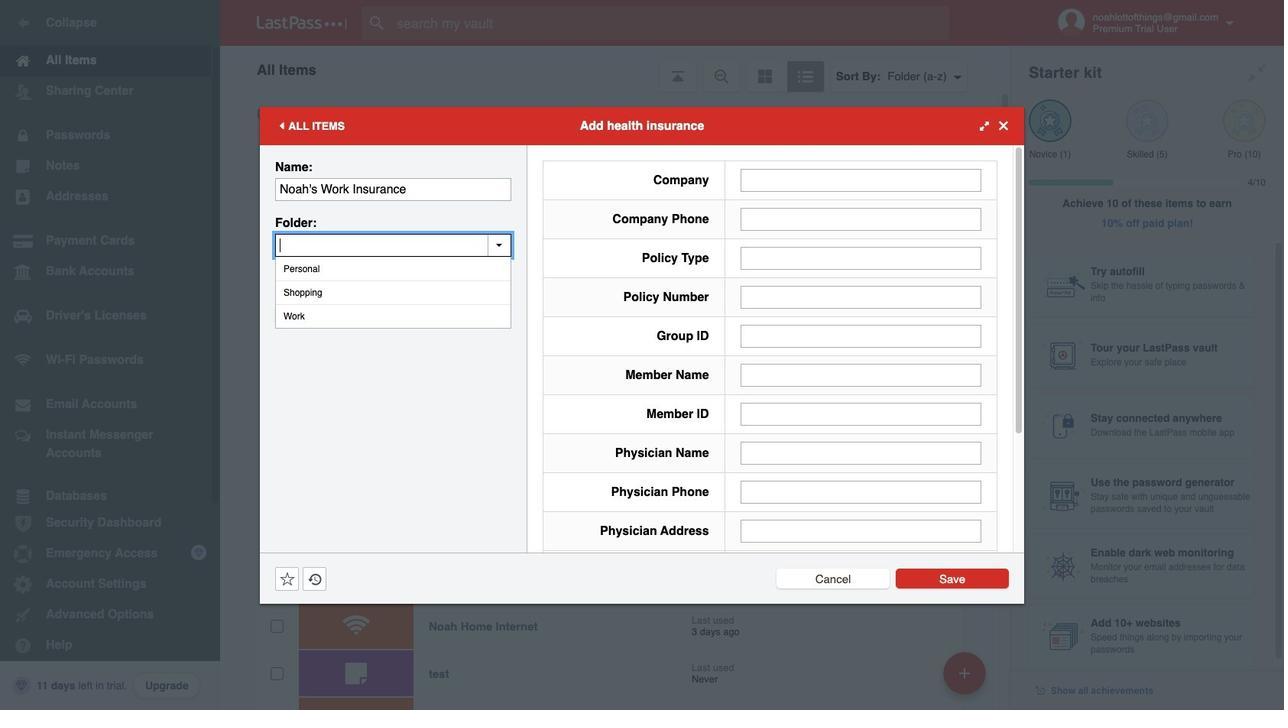Task type: vqa. For each thing, say whether or not it's contained in the screenshot.
New item element
no



Task type: locate. For each thing, give the bounding box(es) containing it.
search my vault text field
[[362, 6, 973, 40]]

dialog
[[260, 107, 1025, 701]]

main navigation navigation
[[0, 0, 220, 710]]

lastpass image
[[257, 16, 347, 30]]

None text field
[[741, 208, 982, 231], [741, 247, 982, 270], [741, 286, 982, 309], [741, 481, 982, 504], [741, 520, 982, 543], [741, 208, 982, 231], [741, 247, 982, 270], [741, 286, 982, 309], [741, 481, 982, 504], [741, 520, 982, 543]]

None text field
[[741, 169, 982, 192], [275, 178, 512, 201], [275, 234, 512, 257], [741, 325, 982, 348], [741, 364, 982, 387], [741, 403, 982, 426], [741, 442, 982, 465], [741, 169, 982, 192], [275, 178, 512, 201], [275, 234, 512, 257], [741, 325, 982, 348], [741, 364, 982, 387], [741, 403, 982, 426], [741, 442, 982, 465]]



Task type: describe. For each thing, give the bounding box(es) containing it.
vault options navigation
[[220, 46, 1011, 92]]

Search search field
[[362, 6, 973, 40]]

new item navigation
[[938, 648, 996, 710]]

new item image
[[960, 668, 970, 679]]



